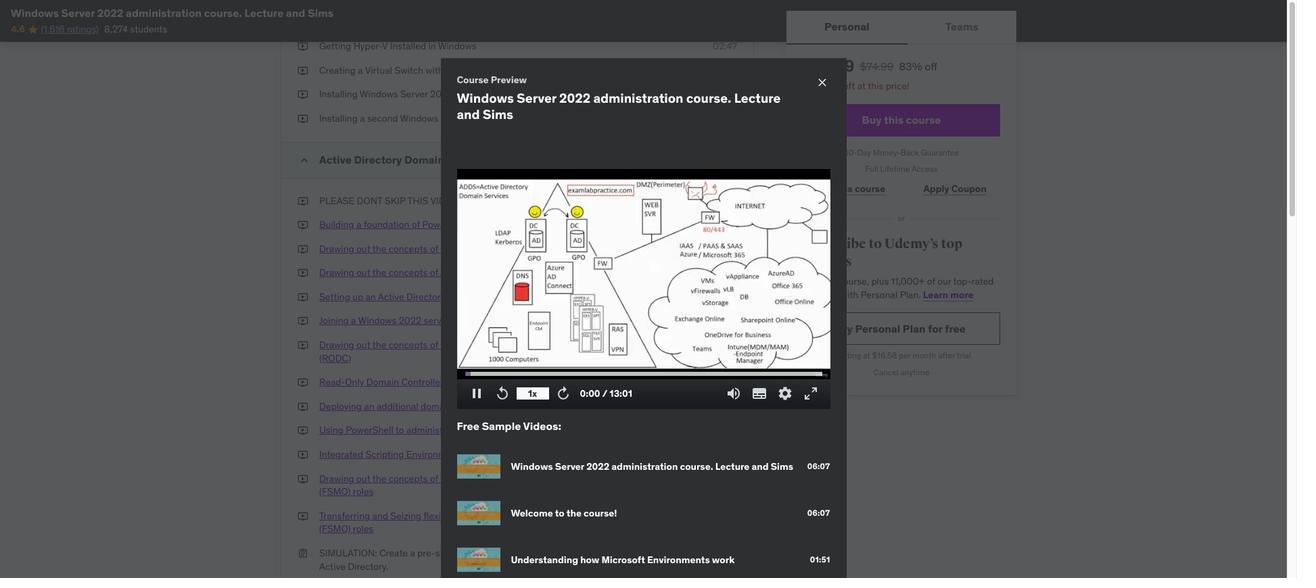 Task type: describe. For each thing, give the bounding box(es) containing it.
directory.
[[348, 560, 388, 572]]

left
[[841, 80, 855, 92]]

7 xsmall image from the top
[[298, 400, 308, 413]]

flexible inside transferring and seizing flexible single master operations (fsmo) roles
[[424, 510, 454, 522]]

0 vertical spatial lecture
[[244, 6, 284, 20]]

windows inside button
[[358, 315, 396, 327]]

(fsmo) inside drawing out the concepts of flexible single master operations (fsmo) roles
[[319, 486, 351, 498]]

2 vertical spatial course.
[[680, 460, 713, 473]]

preview for 06:38
[[657, 448, 690, 461]]

deployment
[[527, 152, 590, 166]]

1 inside '$12.99 $74.99 83% off 1 day left at this price!'
[[816, 80, 820, 92]]

4.6
[[11, 23, 25, 35]]

course!
[[584, 507, 617, 519]]

active inside simulation: create a pre-staged rodc computer object in active directory.
[[319, 560, 345, 572]]

windows down iso
[[438, 40, 476, 52]]

getting hyper-v installed in windows
[[319, 40, 476, 52]]

0 horizontal spatial domain
[[421, 400, 452, 412]]

2022 down course
[[470, 112, 493, 124]]

out for drawing out the concepts of domain, trees and forests
[[356, 243, 370, 255]]

domain for server
[[470, 315, 501, 327]]

read- inside drawing out the concepts of read-only domain controller (rodc)
[[440, 339, 466, 351]]

how
[[580, 554, 599, 566]]

8,274 students
[[104, 23, 167, 35]]

0 vertical spatial administration
[[126, 6, 202, 20]]

(ise)
[[462, 448, 482, 461]]

plan.
[[900, 289, 921, 301]]

the inside windows server 2022 administration course. lecture and sims dialog
[[567, 507, 582, 519]]

drawing for drawing out the concepts of flexible single master operations (fsmo) roles
[[319, 472, 354, 485]]

and inside course preview windows server 2022 administration course. lecture and sims
[[457, 106, 480, 122]]

02:47
[[713, 40, 737, 52]]

0 horizontal spatial windows server 2022 administration course. lecture and sims
[[11, 6, 334, 20]]

scripting
[[365, 448, 404, 461]]

setting up an active directory domain controller
[[319, 291, 525, 303]]

flexible inside drawing out the concepts of flexible single master operations (fsmo) roles
[[440, 472, 471, 485]]

to up sample
[[497, 400, 505, 412]]

a right joining
[[351, 315, 356, 327]]

windows up 4.6
[[11, 6, 59, 20]]

installed
[[390, 40, 426, 52]]

our
[[937, 275, 951, 288]]

computer
[[495, 547, 536, 559]]

personal inside get this course, plus 11,000+ of our top-rated courses, with personal plan.
[[861, 289, 898, 301]]

06:07 for windows server 2022 administration course. lecture and sims
[[807, 461, 830, 471]]

domain for controller
[[515, 400, 546, 412]]

2 vertical spatial lecture
[[715, 460, 750, 473]]

windows up 'getting hyper-v installed in windows'
[[377, 16, 415, 28]]

preview for 11:04
[[661, 267, 694, 279]]

out for drawing out the concepts of read-only domain controller (rodc)
[[356, 339, 370, 351]]

building a foundation of powershell within server 2022 button
[[319, 218, 552, 232]]

$12.99 $74.99 83% off 1 day left at this price!
[[803, 55, 937, 92]]

coupon
[[951, 182, 987, 195]]

8 xsmall image from the top
[[298, 424, 308, 438]]

0 horizontal spatial read-
[[319, 376, 345, 388]]

teams
[[945, 20, 978, 33]]

work
[[712, 554, 735, 566]]

getting
[[319, 40, 351, 52]]

understanding how microsoft environments work
[[511, 554, 735, 566]]

8,274
[[104, 23, 128, 35]]

windows inside course preview windows server 2022 administration course. lecture and sims
[[457, 90, 514, 106]]

drawing out the concepts of read-only domain controller (rodc) button
[[319, 339, 590, 365]]

a right server
[[463, 315, 468, 327]]

active up the joining a windows 2022 server to a domain
[[378, 291, 404, 303]]

06:07 for welcome to the course!
[[807, 508, 830, 518]]

read-only domain controllers (rodcs) deployment
[[319, 376, 539, 388]]

pause image
[[468, 386, 485, 402]]

create
[[379, 547, 408, 559]]

(rodcs)
[[450, 376, 487, 388]]

and inside transferring and seizing flexible single master operations (fsmo) roles
[[372, 510, 388, 522]]

1 horizontal spatial directory
[[406, 291, 445, 303]]

transferring and seizing flexible single master operations (fsmo) roles button
[[319, 510, 590, 536]]

2 xsmall image from the top
[[298, 64, 308, 77]]

roles inside drawing out the concepts of flexible single master operations (fsmo) roles
[[353, 486, 374, 498]]

2022 inside course preview windows server 2022 administration course. lecture and sims
[[559, 90, 590, 106]]

windows down installing windows server 2022 as a virtual machine
[[400, 112, 438, 124]]

out for drawing out the concepts of active directory partitions
[[356, 267, 370, 279]]

0 vertical spatial as
[[455, 88, 465, 100]]

domain up additional
[[366, 376, 399, 388]]

of for drawing out the concepts of domain, trees and forests
[[430, 243, 438, 255]]

a up (adds) on the left
[[507, 112, 512, 124]]

forward 5 seconds image
[[555, 386, 571, 402]]

1 horizontal spatial v
[[482, 64, 488, 76]]

0 vertical spatial powershell
[[422, 218, 470, 231]]

installing for installing a second windows server 2022 as a virtual machine
[[319, 112, 358, 124]]

1 vertical spatial 1
[[694, 547, 698, 559]]

this
[[407, 194, 428, 207]]

10 xsmall image from the top
[[298, 510, 308, 523]]

preview for 03:47
[[658, 400, 691, 412]]

server down switch
[[400, 88, 428, 100]]

installing for installing windows server 2022 as a virtual machine
[[319, 88, 358, 100]]

operations inside drawing out the concepts of flexible single master operations (fsmo) roles
[[532, 472, 577, 485]]

master inside transferring and seizing flexible single master operations (fsmo) roles
[[484, 510, 513, 522]]

(adds)
[[488, 152, 525, 166]]

30-day money-back guarantee full lifetime access
[[844, 147, 959, 174]]

top-
[[953, 275, 971, 288]]

of inside get this course, plus 11,000+ of our top-rated courses, with personal plan.
[[927, 275, 935, 288]]

videos:
[[523, 419, 561, 433]]

concepts for active
[[389, 267, 428, 279]]

buy
[[862, 113, 882, 126]]

16:18
[[716, 291, 737, 303]]

gift this course link
[[803, 175, 899, 202]]

(rodc)
[[319, 352, 351, 364]]

0 horizontal spatial in
[[428, 40, 436, 52]]

try
[[837, 322, 853, 335]]

a down course
[[467, 88, 472, 100]]

back
[[901, 147, 919, 157]]

this for gift this course
[[835, 182, 853, 195]]

free
[[457, 419, 479, 433]]

money-
[[873, 147, 901, 157]]

please
[[319, 194, 354, 207]]

drawing out the concepts of flexible single master operations (fsmo) roles button
[[319, 472, 590, 499]]

controller
[[454, 400, 495, 412]]

gift
[[816, 182, 833, 195]]

rodc
[[467, 547, 493, 559]]

drawing out the concepts of active directory partitions
[[319, 267, 551, 279]]

course. inside course preview windows server 2022 administration course. lecture and sims
[[686, 90, 731, 106]]

building
[[319, 218, 354, 231]]

$16.58
[[872, 351, 897, 361]]

simulation: create a pre-staged rodc computer object in active directory.
[[319, 547, 575, 572]]

13:01 inside windows server 2022 administration course. lecture and sims dialog
[[610, 387, 632, 399]]

a up free sample videos: at the bottom left of the page
[[508, 400, 513, 412]]

(1,616
[[41, 23, 65, 35]]

integrated scripting environment (ise)
[[319, 448, 482, 461]]

0 vertical spatial hyper-
[[353, 40, 382, 52]]

a right building
[[356, 218, 361, 231]]

microsoft
[[602, 554, 645, 566]]

preview for 16:18
[[661, 291, 694, 303]]

courses
[[803, 253, 852, 270]]

remotely
[[486, 424, 524, 436]]

4 xsmall image from the top
[[298, 112, 308, 125]]

simulation:
[[319, 547, 377, 559]]

03:47
[[713, 400, 737, 412]]

2 vertical spatial administration
[[611, 460, 678, 473]]

2 06:38 from the top
[[712, 448, 737, 461]]

2022 left iso
[[447, 16, 470, 28]]

object
[[538, 547, 565, 559]]

to inside subscribe to udemy's top courses
[[869, 235, 882, 252]]

active inside "dropdown button"
[[319, 152, 352, 166]]

2 horizontal spatial virtual
[[514, 112, 542, 124]]

2022 up the course!
[[586, 460, 609, 473]]

0 vertical spatial course.
[[204, 6, 242, 20]]

to right server
[[452, 315, 461, 327]]

joining a windows 2022 server to a domain
[[319, 315, 501, 327]]

full
[[865, 164, 878, 174]]

starting at $16.58 per month after trial cancel anytime
[[832, 351, 971, 378]]

windows server 2022 administration course. lecture and sims inside dialog
[[511, 460, 793, 473]]

deployment
[[489, 376, 539, 388]]

lifetime
[[880, 164, 910, 174]]

5 xsmall image from the top
[[298, 339, 308, 352]]

the for flexible
[[372, 472, 386, 485]]

this for buy this course
[[884, 113, 904, 126]]

11 xsmall image from the top
[[298, 547, 308, 560]]

a left "second"
[[360, 112, 365, 124]]

course preview windows server 2022 administration course. lecture and sims
[[457, 73, 781, 122]]

$12.99
[[803, 55, 854, 76]]

anytime
[[900, 367, 929, 378]]

understanding
[[511, 554, 578, 566]]

using
[[319, 424, 344, 436]]

setting
[[319, 291, 350, 303]]

01:42
[[714, 194, 737, 207]]

of for drawing out the concepts of active directory partitions
[[430, 267, 438, 279]]

preview for 12:22
[[660, 376, 693, 388]]

server
[[424, 315, 450, 327]]

fullscreen image
[[802, 386, 819, 402]]

tab list containing personal
[[786, 11, 1016, 45]]

course for gift this course
[[855, 182, 885, 195]]

of for drawing out the concepts of flexible single master operations (fsmo) roles
[[430, 472, 438, 485]]

0 horizontal spatial machine
[[504, 88, 539, 100]]

of for drawing out the concepts of read-only domain controller (rodc)
[[430, 339, 438, 351]]

12:22
[[715, 376, 737, 388]]

at inside starting at $16.58 per month after trial cancel anytime
[[863, 351, 870, 361]]

server up ratings) at the left of the page
[[61, 6, 95, 20]]

sims inside course preview windows server 2022 administration course. lecture and sims
[[483, 106, 513, 122]]

1x
[[528, 387, 537, 399]]

concepts for flexible
[[389, 472, 428, 485]]

1 xsmall image from the top
[[298, 40, 308, 53]]

4 xsmall image from the top
[[298, 315, 308, 328]]

downloading
[[319, 16, 375, 28]]

a right creating at top
[[358, 64, 363, 76]]

question
[[700, 547, 737, 559]]

of inside building a foundation of powershell within server 2022 button
[[412, 218, 420, 231]]

plus
[[871, 275, 889, 288]]

(1,616 ratings)
[[41, 23, 99, 35]]

domain up server
[[448, 291, 480, 303]]

08:14
[[714, 339, 737, 351]]

month
[[913, 351, 936, 361]]

only inside drawing out the concepts of read-only domain controller (rodc)
[[466, 339, 485, 351]]



Task type: locate. For each thing, give the bounding box(es) containing it.
as up (adds) on the left
[[495, 112, 505, 124]]

domain up drawing out the concepts of read-only domain controller (rodc) button
[[470, 315, 501, 327]]

controller up deployment
[[523, 339, 565, 351]]

0 vertical spatial virtual
[[365, 64, 392, 76]]

out inside drawing out the concepts of flexible single master operations (fsmo) roles
[[356, 472, 370, 485]]

1 vertical spatial at
[[863, 351, 870, 361]]

directory down "second"
[[354, 152, 402, 166]]

1 horizontal spatial 13:01
[[716, 243, 737, 255]]

drawing down integrated
[[319, 472, 354, 485]]

server down installing windows server 2022 as a virtual machine
[[441, 112, 468, 124]]

1 vertical spatial 06:07
[[807, 508, 830, 518]]

0 vertical spatial in
[[428, 40, 436, 52]]

7 xsmall image from the top
[[298, 291, 308, 304]]

foundation
[[364, 218, 409, 231]]

flexible down (ise)
[[440, 472, 471, 485]]

administration inside course preview windows server 2022 administration course. lecture and sims
[[593, 90, 683, 106]]

active right "small" "image"
[[319, 152, 352, 166]]

partitions
[[510, 267, 551, 279]]

06:38 down 02:47
[[712, 88, 737, 100]]

try personal plan for free
[[837, 322, 966, 335]]

1 vertical spatial sims
[[483, 106, 513, 122]]

0 vertical spatial operations
[[532, 472, 577, 485]]

2022 up installing a second windows server 2022 as a virtual machine
[[430, 88, 453, 100]]

flexible down drawing out the concepts of flexible single master operations (fsmo) roles
[[424, 510, 454, 522]]

single
[[473, 472, 498, 485], [456, 510, 481, 522]]

tab list
[[786, 11, 1016, 45]]

0 vertical spatial 1
[[816, 80, 820, 92]]

domain
[[470, 315, 501, 327], [421, 400, 452, 412], [515, 400, 546, 412]]

xsmall image
[[298, 40, 308, 53], [298, 194, 308, 208], [298, 267, 308, 280], [298, 315, 308, 328], [298, 339, 308, 352], [298, 376, 308, 389], [298, 400, 308, 413], [298, 448, 308, 462], [298, 472, 308, 486], [298, 510, 308, 523], [298, 547, 308, 560]]

1 vertical spatial flexible
[[424, 510, 454, 522]]

apply coupon
[[923, 182, 987, 195]]

operations
[[532, 472, 577, 485], [515, 510, 560, 522]]

windows up "second"
[[360, 88, 398, 100]]

the for domain,
[[372, 243, 386, 255]]

of inside drawing out the concepts of flexible single master operations (fsmo) roles
[[430, 472, 438, 485]]

2022 down the setting up an active directory domain controller button
[[399, 315, 421, 327]]

1 vertical spatial read-
[[319, 376, 345, 388]]

this inside 'gift this course' link
[[835, 182, 853, 195]]

the
[[372, 243, 386, 255], [372, 267, 386, 279], [372, 339, 386, 351], [372, 472, 386, 485], [567, 507, 582, 519]]

trial
[[957, 351, 971, 361]]

windows down videos:
[[511, 460, 553, 473]]

installing a second windows server 2022 as a virtual machine
[[319, 112, 580, 124]]

of inside drawing out the concepts of read-only domain controller (rodc)
[[430, 339, 438, 351]]

1 question
[[694, 547, 737, 559]]

1 left the question
[[694, 547, 698, 559]]

domain up deployment
[[488, 339, 520, 351]]

integrated scripting environment (ise) button
[[319, 448, 482, 462]]

6 xsmall image from the top
[[298, 243, 308, 256]]

virtual down course
[[474, 88, 501, 100]]

0 horizontal spatial within
[[425, 64, 451, 76]]

preview inside course preview windows server 2022 administration course. lecture and sims
[[491, 73, 527, 86]]

this down $74.99
[[868, 80, 883, 92]]

20:20
[[712, 218, 737, 231]]

at inside '$12.99 $74.99 83% off 1 day left at this price!'
[[857, 80, 866, 92]]

1 06:07 from the top
[[807, 461, 830, 471]]

buy this course
[[862, 113, 941, 126]]

deploying
[[319, 400, 362, 412]]

drawing for drawing out the concepts of domain, trees and forests
[[319, 243, 354, 255]]

windows server 2022 administration course. lecture and sims
[[11, 6, 334, 20], [511, 460, 793, 473]]

single inside drawing out the concepts of flexible single master operations (fsmo) roles
[[473, 472, 498, 485]]

virtual up active directory domain service (adds) deployment "dropdown button"
[[514, 112, 542, 124]]

1 horizontal spatial hyper-
[[453, 64, 482, 76]]

try personal plan for free link
[[803, 313, 1000, 345]]

concepts inside drawing out the concepts of read-only domain controller (rodc)
[[389, 339, 428, 351]]

price!
[[886, 80, 909, 92]]

3 concepts from the top
[[389, 339, 428, 351]]

personal up $12.99 at the right top
[[824, 20, 870, 33]]

of inside drawing out the concepts of active directory partitions button
[[430, 267, 438, 279]]

master up welcome
[[500, 472, 530, 485]]

(fsmo) down transferring
[[319, 523, 351, 535]]

master inside drawing out the concepts of flexible single master operations (fsmo) roles
[[500, 472, 530, 485]]

xsmall image
[[298, 16, 308, 29], [298, 64, 308, 77], [298, 88, 308, 101], [298, 112, 308, 125], [298, 218, 308, 232], [298, 243, 308, 256], [298, 291, 308, 304], [298, 424, 308, 438]]

0:00 / 13:01
[[580, 387, 632, 399]]

1 vertical spatial powershell
[[346, 424, 393, 436]]

0 vertical spatial at
[[857, 80, 866, 92]]

0 horizontal spatial as
[[455, 88, 465, 100]]

0 vertical spatial roles
[[353, 486, 374, 498]]

master up the 'computer'
[[484, 510, 513, 522]]

this up courses,
[[820, 275, 836, 288]]

subtitles image
[[751, 386, 767, 402]]

seizing
[[390, 510, 421, 522]]

preview for 08:14
[[659, 339, 692, 351]]

read-
[[440, 339, 466, 351], [319, 376, 345, 388]]

1 vertical spatial as
[[495, 112, 505, 124]]

0 horizontal spatial virtual
[[365, 64, 392, 76]]

course up back
[[906, 113, 941, 126]]

server inside button
[[500, 218, 527, 231]]

additional
[[377, 400, 418, 412]]

out inside drawing out the concepts of read-only domain controller (rodc)
[[356, 339, 370, 351]]

9 xsmall image from the top
[[298, 472, 308, 486]]

11:04
[[716, 267, 737, 279]]

2022 up forests
[[530, 218, 552, 231]]

1 horizontal spatial virtual
[[474, 88, 501, 100]]

1 vertical spatial machine
[[544, 112, 580, 124]]

1 vertical spatial within
[[472, 218, 498, 231]]

only up (rodcs)
[[466, 339, 485, 351]]

welcome to the course!
[[511, 507, 617, 519]]

a left pre-
[[410, 547, 415, 559]]

1 vertical spatial directory
[[469, 267, 508, 279]]

server up forests
[[500, 218, 527, 231]]

1 vertical spatial personal
[[861, 289, 898, 301]]

installing down creating at top
[[319, 88, 358, 100]]

0 vertical spatial windows server 2022 administration course. lecture and sims
[[11, 6, 334, 20]]

day
[[857, 147, 871, 157]]

2 06:07 from the top
[[807, 508, 830, 518]]

pre-
[[417, 547, 435, 559]]

teams button
[[907, 11, 1016, 43]]

2 out from the top
[[356, 267, 370, 279]]

concepts down foundation
[[389, 243, 428, 255]]

1 horizontal spatial in
[[567, 547, 575, 559]]

1 horizontal spatial 1
[[816, 80, 820, 92]]

2 vertical spatial sims
[[771, 460, 793, 473]]

1 out from the top
[[356, 243, 370, 255]]

personal up $16.58
[[855, 322, 900, 335]]

sample
[[482, 419, 521, 433]]

0 horizontal spatial hyper-
[[353, 40, 382, 52]]

0 vertical spatial personal
[[824, 20, 870, 33]]

1 vertical spatial an
[[364, 400, 374, 412]]

drawing out the concepts of active directory partitions button
[[319, 267, 551, 280]]

directory down trees
[[469, 267, 508, 279]]

personal inside try personal plan for free link
[[855, 322, 900, 335]]

udemy's
[[884, 235, 938, 252]]

progress bar slider
[[465, 366, 822, 382]]

1 vertical spatial course
[[855, 182, 885, 195]]

out down the up on the left bottom of page
[[356, 339, 370, 351]]

within inside button
[[472, 218, 498, 231]]

0 vertical spatial within
[[425, 64, 451, 76]]

drawing out the concepts of domain, trees and forests
[[319, 243, 552, 255]]

of down the environment
[[430, 472, 438, 485]]

3 out from the top
[[356, 339, 370, 351]]

13:01
[[716, 243, 737, 255], [610, 387, 632, 399]]

1 vertical spatial installing
[[319, 112, 358, 124]]

1 vertical spatial hyper-
[[453, 64, 482, 76]]

installing left "second"
[[319, 112, 358, 124]]

environments
[[647, 554, 710, 566]]

this inside buy this course button
[[884, 113, 904, 126]]

forests
[[520, 243, 552, 255]]

skip
[[385, 194, 406, 207]]

8 xsmall image from the top
[[298, 448, 308, 462]]

to inside windows server 2022 administration course. lecture and sims dialog
[[555, 507, 564, 519]]

to left udemy's
[[869, 235, 882, 252]]

drawing for drawing out the concepts of active directory partitions
[[319, 267, 354, 279]]

windows server 2022 administration course. lecture and sims dialog
[[441, 58, 846, 578]]

learn more
[[923, 289, 974, 301]]

0 horizontal spatial sims
[[308, 6, 334, 20]]

concepts down "joining a windows 2022 server to a domain" button
[[389, 339, 428, 351]]

1 horizontal spatial machine
[[544, 112, 580, 124]]

roles up transferring
[[353, 486, 374, 498]]

1 (fsmo) from the top
[[319, 486, 351, 498]]

1 horizontal spatial within
[[472, 218, 498, 231]]

gift this course
[[816, 182, 885, 195]]

close modal image
[[815, 75, 829, 89]]

the inside drawing out the concepts of read-only domain controller (rodc)
[[372, 339, 386, 351]]

2 vertical spatial personal
[[855, 322, 900, 335]]

0 horizontal spatial 1
[[694, 547, 698, 559]]

0 vertical spatial an
[[365, 291, 376, 303]]

within up installing windows server 2022 as a virtual machine
[[425, 64, 451, 76]]

server up active directory domain service (adds) deployment "dropdown button"
[[517, 90, 556, 106]]

of down this
[[412, 218, 420, 231]]

1 horizontal spatial sims
[[483, 106, 513, 122]]

concepts up the setting up an active directory domain controller
[[389, 267, 428, 279]]

machine up deployment
[[544, 112, 580, 124]]

at right left
[[857, 80, 866, 92]]

0 vertical spatial controller
[[482, 291, 525, 303]]

30-
[[844, 147, 857, 157]]

out down foundation
[[356, 243, 370, 255]]

1 vertical spatial windows server 2022 administration course. lecture and sims
[[511, 460, 793, 473]]

3 xsmall image from the top
[[298, 267, 308, 280]]

to up 'integrated scripting environment (ise)'
[[396, 424, 404, 436]]

this right the buy
[[884, 113, 904, 126]]

drawing inside drawing out the concepts of flexible single master operations (fsmo) roles
[[319, 472, 354, 485]]

roles inside transferring and seizing flexible single master operations (fsmo) roles
[[353, 523, 374, 535]]

personal inside button
[[824, 20, 870, 33]]

servers
[[453, 424, 484, 436]]

preview for 13:01
[[661, 243, 694, 255]]

13:01 up 11:04
[[716, 243, 737, 255]]

settings image
[[777, 386, 793, 402]]

1 drawing from the top
[[319, 243, 354, 255]]

windows down the up on the left bottom of page
[[358, 315, 396, 327]]

plan
[[903, 322, 926, 335]]

2 vertical spatial virtual
[[514, 112, 542, 124]]

1 06:38 from the top
[[712, 88, 737, 100]]

apply coupon button
[[910, 175, 1000, 202]]

1 horizontal spatial read-
[[440, 339, 466, 351]]

0 horizontal spatial course
[[855, 182, 885, 195]]

0 vertical spatial 06:07
[[807, 461, 830, 471]]

guarantee
[[921, 147, 959, 157]]

rewind 5 seconds image
[[494, 386, 510, 402]]

active directory domain service (adds) deployment button
[[319, 152, 737, 166]]

free
[[945, 322, 966, 335]]

building a foundation of powershell within server 2022
[[319, 218, 552, 231]]

day
[[823, 80, 839, 92]]

read- down (rodc)
[[319, 376, 345, 388]]

drawing out the concepts of read-only domain controller (rodc)
[[319, 339, 565, 364]]

2 drawing from the top
[[319, 267, 354, 279]]

roles down transferring
[[353, 523, 374, 535]]

1 vertical spatial 13:01
[[610, 387, 632, 399]]

directory inside "dropdown button"
[[354, 152, 402, 166]]

controller inside drawing out the concepts of read-only domain controller (rodc)
[[523, 339, 565, 351]]

course for buy this course
[[906, 113, 941, 126]]

drawing for drawing out the concepts of read-only domain controller (rodc)
[[319, 339, 354, 351]]

1 horizontal spatial windows server 2022 administration course. lecture and sims
[[511, 460, 793, 473]]

off
[[925, 60, 937, 73]]

0 vertical spatial flexible
[[440, 472, 471, 485]]

6 xsmall image from the top
[[298, 376, 308, 389]]

powershell
[[422, 218, 470, 231], [346, 424, 393, 436]]

4 concepts from the top
[[389, 472, 428, 485]]

preview for 20:20
[[657, 218, 690, 231]]

1 xsmall image from the top
[[298, 16, 308, 29]]

1 horizontal spatial only
[[466, 339, 485, 351]]

0 horizontal spatial only
[[345, 376, 364, 388]]

server
[[61, 6, 95, 20], [417, 16, 445, 28], [400, 88, 428, 100], [517, 90, 556, 106], [441, 112, 468, 124], [500, 218, 527, 231], [555, 460, 584, 473]]

as down course
[[455, 88, 465, 100]]

single down (ise)
[[473, 472, 498, 485]]

get this course, plus 11,000+ of our top-rated courses, with personal plan.
[[803, 275, 994, 301]]

single down drawing out the concepts of flexible single master operations (fsmo) roles button
[[456, 510, 481, 522]]

server inside course preview windows server 2022 administration course. lecture and sims
[[517, 90, 556, 106]]

2 concepts from the top
[[389, 267, 428, 279]]

0 horizontal spatial directory
[[354, 152, 402, 166]]

and
[[286, 6, 305, 20], [457, 106, 480, 122], [502, 243, 518, 255], [752, 460, 769, 473], [372, 510, 388, 522]]

learn
[[923, 289, 948, 301]]

1 vertical spatial (fsmo)
[[319, 523, 351, 535]]

1x button
[[516, 382, 549, 405]]

4 out from the top
[[356, 472, 370, 485]]

the for active
[[372, 267, 386, 279]]

2022 up the 8,274
[[97, 6, 123, 20]]

of down server
[[430, 339, 438, 351]]

1 vertical spatial v
[[482, 64, 488, 76]]

windows down course
[[457, 90, 514, 106]]

4 drawing from the top
[[319, 472, 354, 485]]

2022 up deployment
[[559, 90, 590, 106]]

1 left day
[[816, 80, 820, 92]]

concepts for domain,
[[389, 243, 428, 255]]

course inside button
[[906, 113, 941, 126]]

v down iso
[[482, 64, 488, 76]]

creating a virtual switch within hyper-v
[[319, 64, 488, 76]]

preview
[[491, 73, 527, 86], [657, 218, 690, 231], [661, 243, 694, 255], [661, 267, 694, 279], [661, 291, 694, 303], [657, 315, 691, 327], [659, 339, 692, 351], [660, 376, 693, 388], [658, 400, 691, 412], [657, 448, 690, 461]]

active down the simulation:
[[319, 560, 345, 572]]

in
[[428, 40, 436, 52], [567, 547, 575, 559]]

1 vertical spatial in
[[567, 547, 575, 559]]

domain inside drawing out the concepts of read-only domain controller (rodc)
[[488, 339, 520, 351]]

2 (fsmo) from the top
[[319, 523, 351, 535]]

1 vertical spatial administration
[[593, 90, 683, 106]]

1 vertical spatial virtual
[[474, 88, 501, 100]]

in right "object"
[[567, 547, 575, 559]]

subscribe
[[803, 235, 866, 252]]

this for get this course, plus 11,000+ of our top-rated courses, with personal plan.
[[820, 275, 836, 288]]

0 vertical spatial installing
[[319, 88, 358, 100]]

small image
[[298, 153, 311, 167]]

out down scripting
[[356, 472, 370, 485]]

0 horizontal spatial v
[[382, 40, 388, 52]]

server up installed
[[417, 16, 445, 28]]

the for read-
[[372, 339, 386, 351]]

5 xsmall image from the top
[[298, 218, 308, 232]]

0 vertical spatial single
[[473, 472, 498, 485]]

concepts inside drawing out the concepts of flexible single master operations (fsmo) roles
[[389, 472, 428, 485]]

1 horizontal spatial course
[[906, 113, 941, 126]]

hyper-
[[353, 40, 382, 52], [453, 64, 482, 76]]

0 horizontal spatial 13:01
[[610, 387, 632, 399]]

more
[[950, 289, 974, 301]]

1 vertical spatial 06:38
[[712, 448, 737, 461]]

0 vertical spatial (fsmo)
[[319, 486, 351, 498]]

0 vertical spatial sims
[[308, 6, 334, 20]]

drawing down building
[[319, 243, 354, 255]]

courses,
[[803, 289, 838, 301]]

single inside transferring and seizing flexible single master operations (fsmo) roles
[[456, 510, 481, 522]]

1 vertical spatial only
[[345, 376, 364, 388]]

3 drawing from the top
[[319, 339, 354, 351]]

an right the up on the left bottom of page
[[365, 291, 376, 303]]

0 vertical spatial 06:38
[[712, 88, 737, 100]]

this inside '$12.99 $74.99 83% off 1 day left at this price!'
[[868, 80, 883, 92]]

hyper- up installing windows server 2022 as a virtual machine
[[453, 64, 482, 76]]

of inside drawing out the concepts of domain, trees and forests button
[[430, 243, 438, 255]]

drawing inside drawing out the concepts of read-only domain controller (rodc)
[[319, 339, 354, 351]]

active directory domain service (adds) deployment
[[319, 152, 590, 166]]

1 horizontal spatial as
[[495, 112, 505, 124]]

preview for 05:54
[[657, 315, 691, 327]]

directory
[[354, 152, 402, 166], [469, 267, 508, 279], [406, 291, 445, 303]]

lecture
[[244, 6, 284, 20], [734, 90, 781, 106], [715, 460, 750, 473]]

switch
[[395, 64, 423, 76]]

concepts down "integrated scripting environment (ise)" button
[[389, 472, 428, 485]]

a inside simulation: create a pre-staged rodc computer object in active directory.
[[410, 547, 415, 559]]

at left $16.58
[[863, 351, 870, 361]]

lecture inside course preview windows server 2022 administration course. lecture and sims
[[734, 90, 781, 106]]

0 vertical spatial course
[[906, 113, 941, 126]]

0 horizontal spatial powershell
[[346, 424, 393, 436]]

domain down 1x
[[515, 400, 546, 412]]

11,000+
[[891, 275, 925, 288]]

active
[[319, 152, 352, 166], [440, 267, 466, 279], [378, 291, 404, 303], [319, 560, 345, 572]]

2 installing from the top
[[319, 112, 358, 124]]

joining
[[319, 315, 349, 327]]

this inside get this course, plus 11,000+ of our top-rated courses, with personal plan.
[[820, 275, 836, 288]]

1 installing from the top
[[319, 88, 358, 100]]

1 vertical spatial roles
[[353, 523, 374, 535]]

subscribe to udemy's top courses
[[803, 235, 962, 270]]

hyper- down downloading
[[353, 40, 382, 52]]

an left additional
[[364, 400, 374, 412]]

1 vertical spatial course.
[[686, 90, 731, 106]]

(fsmo) inside transferring and seizing flexible single master operations (fsmo) roles
[[319, 523, 351, 535]]

operations inside transferring and seizing flexible single master operations (fsmo) roles
[[515, 510, 560, 522]]

0 vertical spatial 13:01
[[716, 243, 737, 255]]

please dont skip this video
[[319, 194, 458, 207]]

1 roles from the top
[[353, 486, 374, 498]]

of down building a foundation of powershell within server 2022 button
[[430, 243, 438, 255]]

$74.99
[[860, 60, 894, 73]]

1 concepts from the top
[[389, 243, 428, 255]]

3 xsmall image from the top
[[298, 88, 308, 101]]

of
[[412, 218, 420, 231], [430, 243, 438, 255], [430, 267, 438, 279], [927, 275, 935, 288], [430, 339, 438, 351], [430, 472, 438, 485]]

read-only domain controllers (rodcs) deployment button
[[319, 376, 539, 389]]

out for drawing out the concepts of flexible single master operations (fsmo) roles
[[356, 472, 370, 485]]

1 vertical spatial controller
[[523, 339, 565, 351]]

mute image
[[725, 386, 741, 402]]

personal down plus
[[861, 289, 898, 301]]

2 xsmall image from the top
[[298, 194, 308, 208]]

joining a windows 2022 server to a domain button
[[319, 315, 501, 328]]

in inside simulation: create a pre-staged rodc computer object in active directory.
[[567, 547, 575, 559]]

0 vertical spatial directory
[[354, 152, 402, 166]]

active down domain,
[[440, 267, 466, 279]]

drawing up (rodc)
[[319, 339, 354, 351]]

0 vertical spatial only
[[466, 339, 485, 351]]

up
[[352, 291, 363, 303]]

the inside drawing out the concepts of flexible single master operations (fsmo) roles
[[372, 472, 386, 485]]

(fsmo)
[[319, 486, 351, 498], [319, 523, 351, 535]]

2 horizontal spatial directory
[[469, 267, 508, 279]]

1 vertical spatial operations
[[515, 510, 560, 522]]

concepts for read-
[[389, 339, 428, 351]]

1 vertical spatial single
[[456, 510, 481, 522]]

2 roles from the top
[[353, 523, 374, 535]]

drawing up setting
[[319, 267, 354, 279]]

powershell up scripting
[[346, 424, 393, 436]]

domain inside "dropdown button"
[[404, 152, 444, 166]]

2 vertical spatial directory
[[406, 291, 445, 303]]

1 horizontal spatial domain
[[470, 315, 501, 327]]

1 horizontal spatial powershell
[[422, 218, 470, 231]]

drawing out the concepts of domain, trees and forests button
[[319, 243, 552, 256]]

server up welcome to the course!
[[555, 460, 584, 473]]

13:01 right "/"
[[610, 387, 632, 399]]

machine up active directory domain service (adds) deployment "dropdown button"
[[504, 88, 539, 100]]

within up trees
[[472, 218, 498, 231]]



Task type: vqa. For each thing, say whether or not it's contained in the screenshot.
the 30-Day Money-Back Guarantee Full Lifetime Access
yes



